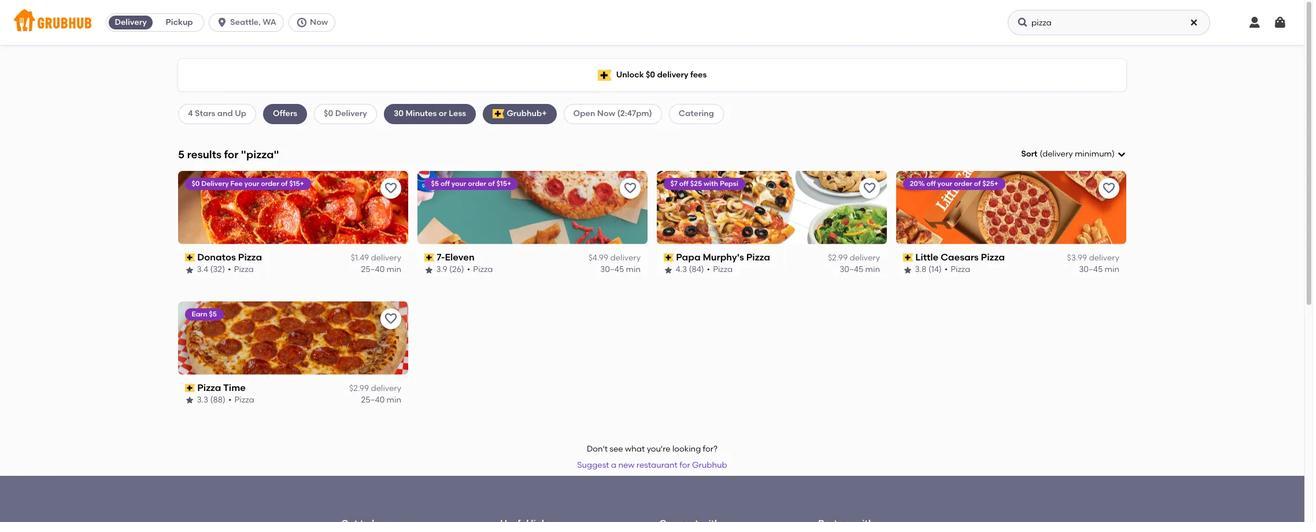Task type: vqa. For each thing, say whether or not it's contained in the screenshot.
$5
yes



Task type: locate. For each thing, give the bounding box(es) containing it.
0 horizontal spatial delivery
[[115, 17, 147, 27]]

1 horizontal spatial grubhub plus flag logo image
[[598, 70, 612, 81]]

delivery for little caesars pizza
[[1090, 253, 1120, 263]]

grubhub plus flag logo image left grubhub+
[[493, 110, 505, 119]]

svg image
[[1274, 16, 1288, 30], [216, 17, 228, 28], [1018, 17, 1029, 28]]

1 vertical spatial delivery
[[335, 109, 367, 119]]

1 30–45 min from the left
[[601, 265, 641, 275]]

2 25–40 min from the top
[[361, 396, 401, 406]]

• for murphy's
[[708, 265, 711, 275]]

1 horizontal spatial $2.99
[[828, 253, 848, 263]]

none field containing sort
[[1022, 149, 1127, 160]]

svg image inside now button
[[296, 17, 308, 28]]

1 horizontal spatial now
[[597, 109, 616, 119]]

0 horizontal spatial 30–45 min
[[601, 265, 641, 275]]

1 horizontal spatial $0
[[324, 109, 333, 119]]

2 horizontal spatial of
[[975, 180, 982, 188]]

pizza right donatos
[[239, 252, 262, 263]]

min for pizza time
[[387, 396, 401, 406]]

you're
[[647, 445, 671, 455]]

star icon image left 3.3
[[185, 397, 194, 406]]

save this restaurant image for little caesars pizza
[[1103, 182, 1117, 195]]

• pizza down time
[[229, 396, 255, 406]]

0 vertical spatial $0
[[646, 70, 656, 80]]

star icon image for papa murphy's pizza
[[664, 266, 673, 275]]

• pizza down caesars
[[945, 265, 971, 275]]

with
[[704, 180, 719, 188]]

1 vertical spatial $2.99
[[349, 384, 369, 394]]

• right (88)
[[229, 396, 232, 406]]

0 horizontal spatial $2.99
[[349, 384, 369, 394]]

fees
[[691, 70, 707, 80]]

3.9
[[437, 265, 448, 275]]

• for eleven
[[468, 265, 471, 275]]

• for caesars
[[945, 265, 949, 275]]

1 your from the left
[[245, 180, 260, 188]]

(26)
[[450, 265, 465, 275]]

$0 down results
[[192, 180, 200, 188]]

0 vertical spatial 25–40
[[361, 265, 385, 275]]

murphy's
[[703, 252, 745, 263]]

0 horizontal spatial subscription pass image
[[425, 254, 435, 262]]

suggest
[[578, 461, 609, 471]]

1 horizontal spatial 30–45 min
[[840, 265, 881, 275]]

0 horizontal spatial $2.99 delivery
[[349, 384, 401, 394]]

star icon image left 3.8
[[904, 266, 913, 275]]

save this restaurant button for donatos pizza
[[381, 178, 401, 199]]

2 your from the left
[[452, 180, 467, 188]]

(84)
[[690, 265, 705, 275]]

3 order from the left
[[955, 180, 973, 188]]

1 save this restaurant image from the left
[[624, 182, 638, 195]]

$2.99 for papa murphy's pizza
[[828, 253, 848, 263]]

pickup button
[[155, 13, 204, 32]]

• for pizza
[[228, 265, 231, 275]]

0 vertical spatial $5
[[432, 180, 439, 188]]

30–45 min for little caesars pizza
[[1080, 265, 1120, 275]]

2 horizontal spatial order
[[955, 180, 973, 188]]

3.3
[[197, 396, 209, 406]]

star icon image for donatos pizza
[[185, 266, 194, 275]]

min for donatos pizza
[[387, 265, 401, 275]]

$4.99 delivery
[[589, 253, 641, 263]]

30–45 for papa murphy's pizza
[[840, 265, 864, 275]]

0 vertical spatial 25–40 min
[[361, 265, 401, 275]]

2 of from the left
[[489, 180, 495, 188]]

min for papa murphy's pizza
[[866, 265, 881, 275]]

save this restaurant image
[[384, 182, 398, 195], [1103, 182, 1117, 195], [384, 312, 398, 326]]

now
[[310, 17, 328, 27], [597, 109, 616, 119]]

0 horizontal spatial off
[[441, 180, 450, 188]]

off for papa
[[680, 180, 689, 188]]

see
[[610, 445, 624, 455]]

$0 right unlock
[[646, 70, 656, 80]]

25–40 for donatos pizza
[[361, 265, 385, 275]]

$2.99
[[828, 253, 848, 263], [349, 384, 369, 394]]

$0 delivery fee your order of $15+
[[192, 180, 305, 188]]

1 horizontal spatial subscription pass image
[[904, 254, 914, 262]]

30–45 min
[[601, 265, 641, 275], [840, 265, 881, 275], [1080, 265, 1120, 275]]

1 vertical spatial $0
[[324, 109, 333, 119]]

0 horizontal spatial $15+
[[290, 180, 305, 188]]

2 horizontal spatial 30–45 min
[[1080, 265, 1120, 275]]

1 horizontal spatial of
[[489, 180, 495, 188]]

None field
[[1022, 149, 1127, 160]]

3.4 (32)
[[197, 265, 225, 275]]

of
[[281, 180, 288, 188], [489, 180, 495, 188], [975, 180, 982, 188]]

30–45 for little caesars pizza
[[1080, 265, 1103, 275]]

2 horizontal spatial delivery
[[335, 109, 367, 119]]

$4.99
[[589, 253, 609, 263]]

pizza right (26)
[[474, 265, 493, 275]]

0 horizontal spatial now
[[310, 17, 328, 27]]

off
[[441, 180, 450, 188], [680, 180, 689, 188], [927, 180, 937, 188]]

subscription pass image
[[425, 254, 435, 262], [904, 254, 914, 262]]

1 horizontal spatial 30–45
[[840, 265, 864, 275]]

star icon image left 3.4
[[185, 266, 194, 275]]

2 vertical spatial delivery
[[202, 180, 229, 188]]

0 horizontal spatial 30–45
[[601, 265, 624, 275]]

1 $15+ from the left
[[290, 180, 305, 188]]

0 horizontal spatial $0
[[192, 180, 200, 188]]

3 of from the left
[[975, 180, 982, 188]]

0 vertical spatial for
[[224, 148, 239, 161]]

grubhub plus flag logo image left unlock
[[598, 70, 612, 81]]

subscription pass image left papa
[[664, 254, 674, 262]]

1 vertical spatial 25–40
[[361, 396, 385, 406]]

$15+
[[290, 180, 305, 188], [497, 180, 512, 188]]

1 25–40 min from the top
[[361, 265, 401, 275]]

1 horizontal spatial $15+
[[497, 180, 512, 188]]

1 vertical spatial grubhub plus flag logo image
[[493, 110, 505, 119]]

2 horizontal spatial 30–45
[[1080, 265, 1103, 275]]

0 vertical spatial now
[[310, 17, 328, 27]]

delivery inside field
[[1043, 149, 1073, 159]]

suggest a new restaurant for grubhub
[[578, 461, 728, 471]]

1 30–45 from the left
[[601, 265, 624, 275]]

open now (2:47pm)
[[574, 109, 652, 119]]

0 horizontal spatial of
[[281, 180, 288, 188]]

earn $5
[[192, 310, 217, 319]]

pizza time logo image
[[178, 302, 408, 375]]

7-eleven
[[437, 252, 475, 263]]

for right results
[[224, 148, 239, 161]]

2 save this restaurant image from the left
[[863, 182, 877, 195]]

order
[[261, 180, 280, 188], [469, 180, 487, 188], [955, 180, 973, 188]]

pizza down time
[[235, 396, 255, 406]]

for
[[224, 148, 239, 161], [680, 461, 691, 471]]

pepsi
[[720, 180, 739, 188]]

$2.99 delivery for papa murphy's pizza
[[828, 253, 881, 263]]

1 subscription pass image from the left
[[425, 254, 435, 262]]

0 horizontal spatial your
[[245, 180, 260, 188]]

subscription pass image left the pizza time
[[185, 385, 195, 393]]

2 vertical spatial $0
[[192, 180, 200, 188]]

pizza down the donatos pizza
[[234, 265, 254, 275]]

4.3
[[676, 265, 688, 275]]

30–45 min for 7-eleven
[[601, 265, 641, 275]]

subscription pass image left donatos
[[185, 254, 195, 262]]

0 vertical spatial $2.99
[[828, 253, 848, 263]]

little caesars pizza
[[916, 252, 1006, 263]]

seattle, wa
[[230, 17, 277, 27]]

subscription pass image
[[185, 254, 195, 262], [664, 254, 674, 262], [185, 385, 195, 393]]

$2.99 for pizza time
[[349, 384, 369, 394]]

2 horizontal spatial off
[[927, 180, 937, 188]]

for down 'looking'
[[680, 461, 691, 471]]

or
[[439, 109, 447, 119]]

subscription pass image left the 7-
[[425, 254, 435, 262]]

25–40 for pizza time
[[361, 396, 385, 406]]

now inside button
[[310, 17, 328, 27]]

0 horizontal spatial grubhub plus flag logo image
[[493, 110, 505, 119]]

papa murphy's pizza
[[677, 252, 771, 263]]

svg image
[[1248, 16, 1262, 30], [296, 17, 308, 28], [1190, 18, 1199, 27], [1118, 150, 1127, 159]]

3 off from the left
[[927, 180, 937, 188]]

1 horizontal spatial off
[[680, 180, 689, 188]]

save this restaurant image left 20% on the top of page
[[863, 182, 877, 195]]

your
[[245, 180, 260, 188], [452, 180, 467, 188], [938, 180, 953, 188]]

• pizza for pizza
[[228, 265, 254, 275]]

delivery
[[657, 70, 689, 80], [1043, 149, 1073, 159], [371, 253, 401, 263], [611, 253, 641, 263], [850, 253, 881, 263], [1090, 253, 1120, 263], [371, 384, 401, 394]]

1 off from the left
[[441, 180, 450, 188]]

star icon image left the 3.9
[[425, 266, 434, 275]]

pizza down little caesars pizza
[[951, 265, 971, 275]]

(14)
[[929, 265, 942, 275]]

for?
[[703, 445, 718, 455]]

)
[[1113, 149, 1115, 159]]

• pizza right (26)
[[468, 265, 493, 275]]

30–45 min for papa murphy's pizza
[[840, 265, 881, 275]]

0 horizontal spatial svg image
[[216, 17, 228, 28]]

min
[[387, 265, 401, 275], [626, 265, 641, 275], [866, 265, 881, 275], [1105, 265, 1120, 275], [387, 396, 401, 406]]

0 horizontal spatial $5
[[209, 310, 217, 319]]

0 vertical spatial grubhub plus flag logo image
[[598, 70, 612, 81]]

3 your from the left
[[938, 180, 953, 188]]

1 horizontal spatial save this restaurant image
[[863, 182, 877, 195]]

save this restaurant image
[[624, 182, 638, 195], [863, 182, 877, 195]]

1 horizontal spatial $2.99 delivery
[[828, 253, 881, 263]]

grubhub plus flag logo image
[[598, 70, 612, 81], [493, 110, 505, 119]]

pizza time
[[198, 383, 246, 394]]

now right open
[[597, 109, 616, 119]]

pizza up the 3.3 (88) in the left bottom of the page
[[198, 383, 222, 394]]

30–45 for 7-eleven
[[601, 265, 624, 275]]

save this restaurant button for 7-eleven
[[620, 178, 641, 199]]

sort
[[1022, 149, 1038, 159]]

25–40 min
[[361, 265, 401, 275], [361, 396, 401, 406]]

• right '(32)'
[[228, 265, 231, 275]]

2 horizontal spatial your
[[938, 180, 953, 188]]

7-eleven logo image
[[418, 171, 648, 245]]

subscription pass image left little
[[904, 254, 914, 262]]

• pizza
[[228, 265, 254, 275], [468, 265, 493, 275], [708, 265, 733, 275], [945, 265, 971, 275], [229, 396, 255, 406]]

delivery left fee
[[202, 180, 229, 188]]

2 30–45 from the left
[[840, 265, 864, 275]]

1 vertical spatial for
[[680, 461, 691, 471]]

order for little
[[955, 180, 973, 188]]

now right the wa
[[310, 17, 328, 27]]

save this restaurant button
[[381, 178, 401, 199], [620, 178, 641, 199], [860, 178, 881, 199], [1099, 178, 1120, 199], [381, 309, 401, 330]]

2 25–40 from the top
[[361, 396, 385, 406]]

• right '(84)'
[[708, 265, 711, 275]]

Search for food, convenience, alcohol... search field
[[1008, 10, 1211, 35]]

pizza
[[239, 252, 262, 263], [747, 252, 771, 263], [982, 252, 1006, 263], [234, 265, 254, 275], [474, 265, 493, 275], [714, 265, 733, 275], [951, 265, 971, 275], [198, 383, 222, 394], [235, 396, 255, 406]]

star icon image left 4.3
[[664, 266, 673, 275]]

3.8
[[916, 265, 927, 275]]

2 subscription pass image from the left
[[904, 254, 914, 262]]

3 30–45 min from the left
[[1080, 265, 1120, 275]]

1 horizontal spatial delivery
[[202, 180, 229, 188]]

1 vertical spatial $2.99 delivery
[[349, 384, 401, 394]]

grubhub plus flag logo image for unlock $0 delivery fees
[[598, 70, 612, 81]]

3 30–45 from the left
[[1080, 265, 1103, 275]]

1 horizontal spatial order
[[469, 180, 487, 188]]

none field inside '5 results for "pizza"' main content
[[1022, 149, 1127, 160]]

0 horizontal spatial save this restaurant image
[[624, 182, 638, 195]]

0 vertical spatial $2.99 delivery
[[828, 253, 881, 263]]

save this restaurant image left $7 on the right of page
[[624, 182, 638, 195]]

$5
[[432, 180, 439, 188], [209, 310, 217, 319]]

1 horizontal spatial your
[[452, 180, 467, 188]]

min for little caesars pizza
[[1105, 265, 1120, 275]]

2 off from the left
[[680, 180, 689, 188]]

star icon image
[[185, 266, 194, 275], [425, 266, 434, 275], [664, 266, 673, 275], [904, 266, 913, 275], [185, 397, 194, 406]]

• right the (14)
[[945, 265, 949, 275]]

papa murphy's pizza logo image
[[657, 171, 887, 245]]

open
[[574, 109, 596, 119]]

unlock $0 delivery fees
[[617, 70, 707, 80]]

delivery left 30
[[335, 109, 367, 119]]

delivery inside button
[[115, 17, 147, 27]]

• pizza down papa murphy's pizza
[[708, 265, 733, 275]]

• for time
[[229, 396, 232, 406]]

• right (26)
[[468, 265, 471, 275]]

1 horizontal spatial for
[[680, 461, 691, 471]]

2 order from the left
[[469, 180, 487, 188]]

4.3 (84)
[[676, 265, 705, 275]]

2 30–45 min from the left
[[840, 265, 881, 275]]

seattle, wa button
[[209, 13, 289, 32]]

0 horizontal spatial for
[[224, 148, 239, 161]]

delivery left pickup
[[115, 17, 147, 27]]

• pizza down the donatos pizza
[[228, 265, 254, 275]]

1 vertical spatial 25–40 min
[[361, 396, 401, 406]]

1 vertical spatial now
[[597, 109, 616, 119]]

2 horizontal spatial svg image
[[1274, 16, 1288, 30]]

0 vertical spatial delivery
[[115, 17, 147, 27]]

1 25–40 from the top
[[361, 265, 385, 275]]

delivery for pizza time
[[371, 384, 401, 394]]

$0 right offers
[[324, 109, 333, 119]]

1 horizontal spatial svg image
[[1018, 17, 1029, 28]]

0 horizontal spatial order
[[261, 180, 280, 188]]



Task type: describe. For each thing, give the bounding box(es) containing it.
earn
[[192, 310, 208, 319]]

star icon image for little caesars pizza
[[904, 266, 913, 275]]

save this restaurant image for papa murphy's pizza
[[863, 182, 877, 195]]

3.4
[[197, 265, 209, 275]]

offers
[[273, 109, 297, 119]]

5
[[178, 148, 185, 161]]

25–40 min for donatos pizza
[[361, 265, 401, 275]]

"pizza"
[[241, 148, 279, 161]]

suggest a new restaurant for grubhub button
[[572, 456, 733, 477]]

(2:47pm)
[[618, 109, 652, 119]]

your for little
[[938, 180, 953, 188]]

now button
[[289, 13, 340, 32]]

$2.99 delivery for pizza time
[[349, 384, 401, 394]]

(
[[1040, 149, 1043, 159]]

min for 7-eleven
[[626, 265, 641, 275]]

$0 for $0 delivery fee your order of $15+
[[192, 180, 200, 188]]

less
[[449, 109, 466, 119]]

$0 for $0 delivery
[[324, 109, 333, 119]]

save this restaurant button for papa murphy's pizza
[[860, 178, 881, 199]]

fee
[[231, 180, 243, 188]]

• pizza for time
[[229, 396, 255, 406]]

5 results for "pizza" main content
[[0, 45, 1305, 523]]

order for 7-
[[469, 180, 487, 188]]

of for little caesars pizza
[[975, 180, 982, 188]]

restaurant
[[637, 461, 678, 471]]

$7 off $25 with pepsi
[[671, 180, 739, 188]]

for inside suggest a new restaurant for grubhub button
[[680, 461, 691, 471]]

$1.49 delivery
[[351, 253, 401, 263]]

grubhub+
[[507, 109, 547, 119]]

catering
[[679, 109, 715, 119]]

delivery button
[[107, 13, 155, 32]]

minimum
[[1075, 149, 1113, 159]]

subscription pass image for pizza time
[[185, 385, 195, 393]]

don't
[[587, 445, 608, 455]]

eleven
[[445, 252, 475, 263]]

pizza down papa murphy's pizza
[[714, 265, 733, 275]]

save this restaurant image for pizza time
[[384, 312, 398, 326]]

papa
[[677, 252, 701, 263]]

off for little
[[927, 180, 937, 188]]

delivery for $0 delivery fee your order of $15+
[[202, 180, 229, 188]]

3.3 (88)
[[197, 396, 226, 406]]

3.8 (14)
[[916, 265, 942, 275]]

grubhub
[[692, 461, 728, 471]]

unlock
[[617, 70, 644, 80]]

$0 delivery
[[324, 109, 367, 119]]

save this restaurant image for donatos pizza
[[384, 182, 398, 195]]

donatos pizza
[[198, 252, 262, 263]]

delivery for papa murphy's pizza
[[850, 253, 881, 263]]

your for 7-
[[452, 180, 467, 188]]

save this restaurant button for pizza time
[[381, 309, 401, 330]]

1 order from the left
[[261, 180, 280, 188]]

• pizza for caesars
[[945, 265, 971, 275]]

little caesars pizza logo image
[[897, 171, 1127, 245]]

stars
[[195, 109, 215, 119]]

a
[[611, 461, 617, 471]]

main navigation navigation
[[0, 0, 1305, 45]]

delivery for 7-eleven
[[611, 253, 641, 263]]

pickup
[[166, 17, 193, 27]]

$3.99 delivery
[[1068, 253, 1120, 263]]

subscription pass image for papa murphy's pizza
[[664, 254, 674, 262]]

20% off your order of $25+
[[911, 180, 999, 188]]

donatos
[[198, 252, 236, 263]]

• pizza for murphy's
[[708, 265, 733, 275]]

$25+
[[983, 180, 999, 188]]

30 minutes or less
[[394, 109, 466, 119]]

new
[[619, 461, 635, 471]]

• pizza for eleven
[[468, 265, 493, 275]]

caesars
[[942, 252, 980, 263]]

results
[[187, 148, 222, 161]]

time
[[224, 383, 246, 394]]

little
[[916, 252, 939, 263]]

now inside '5 results for "pizza"' main content
[[597, 109, 616, 119]]

1 horizontal spatial $5
[[432, 180, 439, 188]]

2 $15+ from the left
[[497, 180, 512, 188]]

of for 7-eleven
[[489, 180, 495, 188]]

2 horizontal spatial $0
[[646, 70, 656, 80]]

1 of from the left
[[281, 180, 288, 188]]

subscription pass image for little caesars pizza
[[904, 254, 914, 262]]

save this restaurant image for 7-eleven
[[624, 182, 638, 195]]

looking
[[673, 445, 701, 455]]

and
[[217, 109, 233, 119]]

don't see what you're looking for?
[[587, 445, 718, 455]]

$7
[[671, 180, 678, 188]]

delivery for donatos pizza
[[371, 253, 401, 263]]

(32)
[[211, 265, 225, 275]]

svg image inside the seattle, wa button
[[216, 17, 228, 28]]

subscription pass image for donatos pizza
[[185, 254, 195, 262]]

25–40 min for pizza time
[[361, 396, 401, 406]]

donatos pizza logo image
[[178, 171, 408, 245]]

4 stars and up
[[188, 109, 246, 119]]

(88)
[[211, 396, 226, 406]]

5 results for "pizza"
[[178, 148, 279, 161]]

subscription pass image for 7-eleven
[[425, 254, 435, 262]]

save this restaurant button for little caesars pizza
[[1099, 178, 1120, 199]]

pizza right the murphy's
[[747, 252, 771, 263]]

$5 off your order of $15+
[[432, 180, 512, 188]]

$25
[[691, 180, 703, 188]]

4
[[188, 109, 193, 119]]

seattle,
[[230, 17, 261, 27]]

7-
[[437, 252, 445, 263]]

wa
[[263, 17, 277, 27]]

star icon image for pizza time
[[185, 397, 194, 406]]

off for 7-
[[441, 180, 450, 188]]

star icon image for 7-eleven
[[425, 266, 434, 275]]

$1.49
[[351, 253, 369, 263]]

delivery for $0 delivery
[[335, 109, 367, 119]]

1 vertical spatial $5
[[209, 310, 217, 319]]

up
[[235, 109, 246, 119]]

pizza right caesars
[[982, 252, 1006, 263]]

20%
[[911, 180, 926, 188]]

sort ( delivery minimum )
[[1022, 149, 1115, 159]]

3.9 (26)
[[437, 265, 465, 275]]

$3.99
[[1068, 253, 1088, 263]]

what
[[625, 445, 645, 455]]

minutes
[[406, 109, 437, 119]]

grubhub plus flag logo image for grubhub+
[[493, 110, 505, 119]]

svg image inside field
[[1118, 150, 1127, 159]]

30
[[394, 109, 404, 119]]



